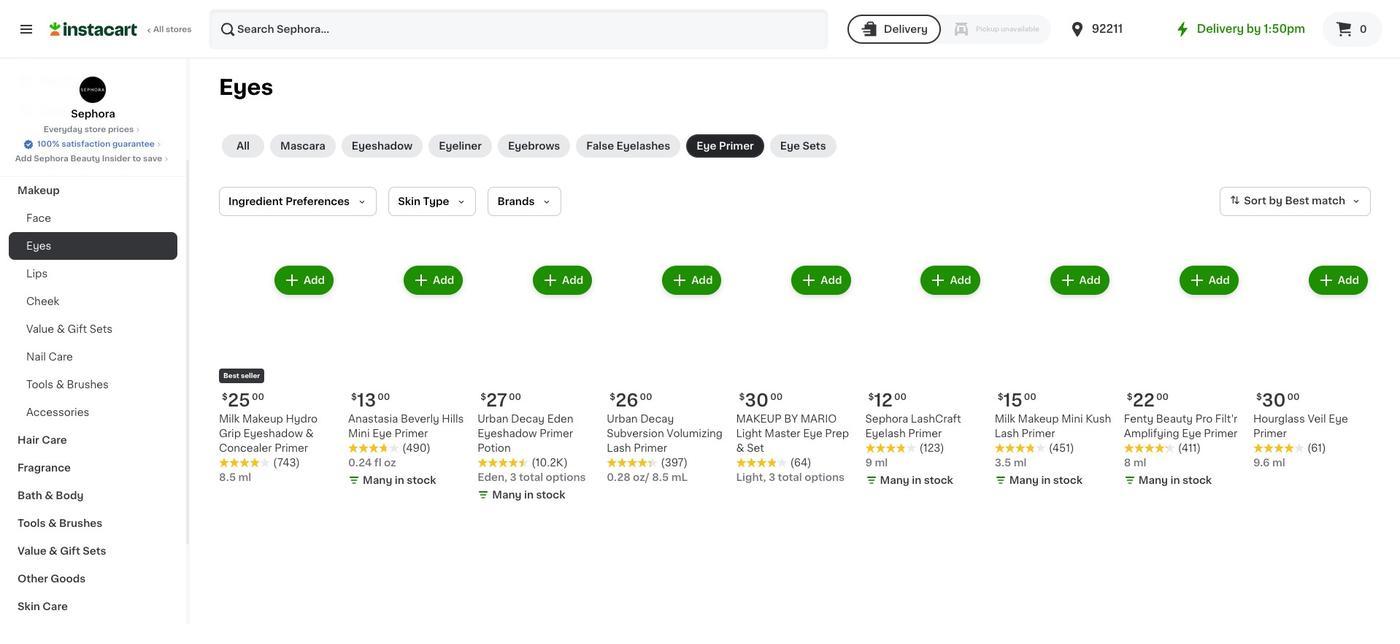 Task type: locate. For each thing, give the bounding box(es) containing it.
$ inside $ 27 00
[[481, 393, 486, 402]]

★★★★★
[[348, 443, 399, 453], [348, 443, 399, 453], [865, 443, 917, 453], [865, 443, 917, 453], [995, 443, 1046, 453], [995, 443, 1046, 453], [1124, 443, 1175, 453], [1124, 443, 1175, 453], [1253, 443, 1304, 453], [1253, 443, 1304, 453], [219, 458, 270, 468], [219, 458, 270, 468], [478, 458, 529, 468], [478, 458, 529, 468], [607, 458, 658, 468], [607, 458, 658, 468], [736, 458, 787, 468], [736, 458, 787, 468]]

00 right 13
[[378, 393, 390, 402]]

4 add button from the left
[[664, 267, 720, 293]]

8 add button from the left
[[1181, 267, 1237, 293]]

urban down 26
[[607, 414, 638, 424]]

2 $ from the left
[[351, 393, 357, 402]]

primer up (743)
[[275, 443, 308, 453]]

00 for hydro
[[252, 393, 264, 402]]

product group containing 27
[[478, 263, 595, 505]]

lists link
[[9, 96, 177, 126]]

3 $ from the left
[[481, 393, 486, 402]]

1 vertical spatial brushes
[[59, 518, 102, 529]]

eyeshadow inside urban decay eden eyeshadow primer potion
[[478, 429, 537, 439]]

stock down (411)
[[1183, 475, 1212, 486]]

& down the hydro
[[306, 429, 314, 439]]

5 $ from the left
[[739, 393, 745, 402]]

best
[[1285, 196, 1309, 206], [223, 372, 239, 379]]

decay inside urban decay eden eyeshadow primer potion
[[511, 414, 545, 424]]

sephora
[[71, 109, 115, 119], [34, 155, 68, 163], [865, 414, 908, 424]]

lash for 26
[[607, 443, 631, 453]]

1 $ from the left
[[222, 393, 228, 402]]

0 vertical spatial brushes
[[67, 380, 109, 390]]

15
[[1003, 392, 1023, 409]]

1 vertical spatial tools & brushes link
[[9, 510, 177, 537]]

1 vertical spatial sets
[[90, 324, 113, 334]]

product group containing 25
[[219, 263, 337, 485]]

1 horizontal spatial 30
[[1262, 392, 1286, 409]]

$ inside $ 26 00
[[610, 393, 616, 402]]

many down 9 ml
[[880, 475, 910, 486]]

in down (451)
[[1041, 475, 1051, 486]]

gift up the nail care link
[[68, 324, 87, 334]]

urban inside urban decay eden eyeshadow primer potion
[[478, 414, 508, 424]]

tools & brushes for first tools & brushes link from the top of the page
[[26, 380, 109, 390]]

sephora lashcraft eyelash primer
[[865, 414, 961, 439]]

tools down nail on the left bottom of page
[[26, 380, 53, 390]]

tools & brushes up accessories
[[26, 380, 109, 390]]

0 vertical spatial care
[[49, 352, 73, 362]]

1 vertical spatial value & gift sets link
[[9, 537, 177, 565]]

product group containing 13
[[348, 263, 466, 491]]

sephora inside sephora lashcraft eyelash primer
[[865, 414, 908, 424]]

potion
[[478, 443, 511, 453]]

stock down (123)
[[924, 475, 953, 486]]

3 for 30
[[769, 472, 775, 483]]

2 horizontal spatial eyeshadow
[[478, 429, 537, 439]]

0 horizontal spatial 3
[[510, 472, 517, 483]]

0 horizontal spatial mini
[[348, 429, 370, 439]]

eyeshadow link
[[341, 134, 423, 158]]

(64)
[[790, 458, 812, 468]]

1 horizontal spatial sephora
[[71, 109, 115, 119]]

1 add button from the left
[[276, 267, 332, 293]]

6 add button from the left
[[922, 267, 979, 293]]

care right nail on the left bottom of page
[[49, 352, 73, 362]]

decay up subversion
[[640, 414, 674, 424]]

eyeshadow up potion on the bottom left of the page
[[478, 429, 537, 439]]

delivery for delivery
[[884, 24, 928, 34]]

6 $ from the left
[[868, 393, 874, 402]]

add button for anastasia beverly hills mini eye primer
[[405, 267, 462, 293]]

2 8.5 from the left
[[652, 472, 669, 483]]

stock for 15
[[1053, 475, 1083, 486]]

0 vertical spatial gift
[[68, 324, 87, 334]]

8.5 left ml
[[652, 472, 669, 483]]

face
[[26, 213, 51, 223]]

all stores
[[153, 26, 192, 34]]

delivery inside button
[[884, 24, 928, 34]]

by
[[1247, 23, 1261, 34], [1269, 196, 1283, 206]]

2 add button from the left
[[405, 267, 462, 293]]

4 $ from the left
[[610, 393, 616, 402]]

1 vertical spatial care
[[42, 435, 67, 445]]

eyes down face
[[26, 241, 51, 251]]

$ up anastasia
[[351, 393, 357, 402]]

sephora logo image
[[79, 76, 107, 104]]

false eyelashes link
[[576, 134, 681, 158]]

many in stock
[[363, 475, 436, 486], [880, 475, 953, 486], [1009, 475, 1083, 486], [1139, 475, 1212, 486], [492, 490, 565, 500]]

product group containing 12
[[865, 263, 983, 491]]

ml down concealer
[[238, 472, 251, 483]]

7 add button from the left
[[1052, 267, 1108, 293]]

many in stock down oz
[[363, 475, 436, 486]]

$ 27 00
[[481, 392, 521, 409]]

Best match Sort by field
[[1220, 187, 1371, 216]]

lash for 15
[[995, 429, 1019, 439]]

2 3 from the left
[[769, 472, 775, 483]]

add for sephora lashcraft eyelash primer
[[950, 275, 971, 285]]

makeup down $ 15 00
[[1018, 414, 1059, 424]]

all for all
[[236, 141, 250, 151]]

$ inside $ 12 00
[[868, 393, 874, 402]]

0 horizontal spatial options
[[546, 472, 586, 483]]

many down 3.5 ml at the right of the page
[[1009, 475, 1039, 486]]

0 horizontal spatial total
[[519, 472, 543, 483]]

eye primer link
[[686, 134, 764, 158]]

$ for fenty beauty pro filt'r amplifying eye primer
[[1127, 393, 1133, 402]]

0 vertical spatial tools & brushes link
[[9, 371, 177, 399]]

many in stock down (123)
[[880, 475, 953, 486]]

makeup down $ 25 00
[[242, 414, 283, 424]]

many in stock down (411)
[[1139, 475, 1212, 486]]

7 00 from the left
[[1024, 393, 1037, 402]]

primer inside sephora lashcraft eyelash primer
[[908, 429, 942, 439]]

$ for milk makeup mini kush lash primer
[[998, 393, 1003, 402]]

ml right 3.5
[[1014, 458, 1027, 468]]

1 horizontal spatial 3
[[769, 472, 775, 483]]

brushes
[[67, 380, 109, 390], [59, 518, 102, 529]]

stock for 13
[[407, 475, 436, 486]]

1 horizontal spatial by
[[1269, 196, 1283, 206]]

(61)
[[1307, 443, 1326, 453]]

0 vertical spatial tools & brushes
[[26, 380, 109, 390]]

urban inside urban decay subversion volumizing lash primer
[[607, 414, 638, 424]]

face link
[[9, 204, 177, 232]]

0 horizontal spatial beauty
[[70, 155, 100, 163]]

$ inside $ 22 00
[[1127, 393, 1133, 402]]

value & gift sets up goods
[[18, 546, 106, 556]]

delivery by 1:50pm link
[[1174, 20, 1305, 38]]

$ up subversion
[[610, 393, 616, 402]]

00 right the 22
[[1156, 393, 1169, 402]]

2 vertical spatial sephora
[[865, 414, 908, 424]]

(451)
[[1049, 443, 1074, 453]]

2 $ 30 00 from the left
[[1256, 392, 1300, 409]]

add for hourglass veil eye primer
[[1338, 275, 1359, 285]]

primer inside urban decay eden eyeshadow primer potion
[[540, 429, 573, 439]]

primer up (451)
[[1022, 429, 1055, 439]]

$ up fenty
[[1127, 393, 1133, 402]]

best for best match
[[1285, 196, 1309, 206]]

skin inside skin care 'link'
[[18, 602, 40, 612]]

$ 13 00
[[351, 392, 390, 409]]

type
[[423, 196, 449, 207]]

brands button
[[488, 187, 562, 216]]

0 horizontal spatial eyes
[[26, 241, 51, 251]]

decay for 27
[[511, 414, 545, 424]]

1 vertical spatial mini
[[348, 429, 370, 439]]

prep
[[825, 429, 849, 439]]

$ down best seller
[[222, 393, 228, 402]]

milk inside milk makeup hydro grip eyeshadow & concealer primer
[[219, 414, 240, 424]]

brushes down body at left
[[59, 518, 102, 529]]

& up accessories
[[56, 380, 64, 390]]

3 00 from the left
[[509, 393, 521, 402]]

& left set
[[736, 443, 744, 453]]

primer inside milk makeup mini kush lash primer
[[1022, 429, 1055, 439]]

1 horizontal spatial decay
[[640, 414, 674, 424]]

grip
[[219, 429, 241, 439]]

add button for urban decay eden eyeshadow primer potion
[[534, 267, 591, 293]]

subversion
[[607, 429, 664, 439]]

ingredient
[[229, 196, 283, 207]]

skin inside skin type dropdown button
[[398, 196, 421, 207]]

1 horizontal spatial best
[[1285, 196, 1309, 206]]

0 horizontal spatial eyeshadow
[[244, 429, 303, 439]]

1 vertical spatial gift
[[60, 546, 80, 556]]

1 vertical spatial lash
[[607, 443, 631, 453]]

lash down subversion
[[607, 443, 631, 453]]

1 vertical spatial sephora
[[34, 155, 68, 163]]

skin care
[[18, 602, 68, 612]]

value & gift sets
[[26, 324, 113, 334], [18, 546, 106, 556]]

7 $ from the left
[[998, 393, 1003, 402]]

primer up (123)
[[908, 429, 942, 439]]

all stores link
[[50, 9, 193, 50]]

1 00 from the left
[[252, 393, 264, 402]]

options down the (10.2k)
[[546, 472, 586, 483]]

value up the other
[[18, 546, 46, 556]]

00 right 12
[[894, 393, 907, 402]]

1 decay from the left
[[511, 414, 545, 424]]

primer inside urban decay subversion volumizing lash primer
[[634, 443, 667, 453]]

brands
[[497, 196, 535, 207]]

1 30 from the left
[[745, 392, 769, 409]]

$ 30 00 up hourglass
[[1256, 392, 1300, 409]]

6 00 from the left
[[894, 393, 907, 402]]

8 00 from the left
[[1156, 393, 1169, 402]]

4 00 from the left
[[640, 393, 652, 402]]

primer inside fenty beauty pro filt'r amplifying eye primer
[[1204, 429, 1238, 439]]

1 horizontal spatial lash
[[995, 429, 1019, 439]]

many down eden,
[[492, 490, 522, 500]]

0 vertical spatial sephora
[[71, 109, 115, 119]]

primer inside the 'hourglass veil eye primer'
[[1253, 429, 1287, 439]]

many for 15
[[1009, 475, 1039, 486]]

& right the bath
[[45, 491, 53, 501]]

primer down eden
[[540, 429, 573, 439]]

1 horizontal spatial urban
[[607, 414, 638, 424]]

urban
[[478, 414, 508, 424], [607, 414, 638, 424]]

1 vertical spatial skin
[[18, 602, 40, 612]]

lash inside milk makeup mini kush lash primer
[[995, 429, 1019, 439]]

many in stock down (451)
[[1009, 475, 1083, 486]]

1 vertical spatial tools
[[18, 518, 46, 529]]

2 horizontal spatial sephora
[[865, 414, 908, 424]]

makeup link
[[9, 177, 177, 204]]

eye inside anastasia beverly hills mini eye primer
[[372, 429, 392, 439]]

shop
[[41, 47, 68, 58]]

ml
[[671, 472, 688, 483]]

by inside field
[[1269, 196, 1283, 206]]

decay inside urban decay subversion volumizing lash primer
[[640, 414, 674, 424]]

2 urban from the left
[[607, 414, 638, 424]]

1 horizontal spatial $ 30 00
[[1256, 392, 1300, 409]]

0 vertical spatial skin
[[398, 196, 421, 207]]

options down (64)
[[805, 472, 845, 483]]

1 horizontal spatial 8.5
[[652, 472, 669, 483]]

00 inside $ 13 00
[[378, 393, 390, 402]]

0 horizontal spatial lash
[[607, 443, 631, 453]]

2 milk from the left
[[995, 414, 1015, 424]]

skin care link
[[9, 593, 177, 621]]

false
[[586, 141, 614, 151]]

3 add button from the left
[[534, 267, 591, 293]]

1 horizontal spatial options
[[805, 472, 845, 483]]

decay for 26
[[640, 414, 674, 424]]

primer down hourglass
[[1253, 429, 1287, 439]]

00 inside $ 26 00
[[640, 393, 652, 402]]

(490)
[[402, 443, 431, 453]]

100%
[[37, 140, 59, 148]]

0 horizontal spatial all
[[153, 26, 164, 34]]

2 vertical spatial sets
[[83, 546, 106, 556]]

2 value & gift sets link from the top
[[9, 537, 177, 565]]

00 right 27
[[509, 393, 521, 402]]

milk up grip
[[219, 414, 240, 424]]

by for delivery
[[1247, 23, 1261, 34]]

oz
[[384, 458, 396, 468]]

13
[[357, 392, 376, 409]]

$ up potion on the bottom left of the page
[[481, 393, 486, 402]]

instacart logo image
[[50, 20, 137, 38]]

care down other goods
[[43, 602, 68, 612]]

2 options from the left
[[805, 472, 845, 483]]

value & gift sets link up 'nail care'
[[9, 315, 177, 343]]

master
[[765, 429, 801, 439]]

3 right light,
[[769, 472, 775, 483]]

by for sort
[[1269, 196, 1283, 206]]

$ up makeup
[[739, 393, 745, 402]]

0 vertical spatial value & gift sets link
[[9, 315, 177, 343]]

stock down (490)
[[407, 475, 436, 486]]

options for 27
[[546, 472, 586, 483]]

7 product group from the left
[[995, 263, 1112, 491]]

hydro
[[286, 414, 318, 424]]

& inside milk makeup hydro grip eyeshadow & concealer primer
[[306, 429, 314, 439]]

00 inside $ 12 00
[[894, 393, 907, 402]]

00 right 15
[[1024, 393, 1037, 402]]

by right sort
[[1269, 196, 1283, 206]]

stock for 22
[[1183, 475, 1212, 486]]

30 up makeup
[[745, 392, 769, 409]]

$ 25 00
[[222, 392, 264, 409]]

shop link
[[9, 38, 177, 67]]

milk down 15
[[995, 414, 1015, 424]]

makeup for 25
[[242, 414, 283, 424]]

8 $ from the left
[[1127, 393, 1133, 402]]

0 horizontal spatial decay
[[511, 414, 545, 424]]

0 vertical spatial all
[[153, 26, 164, 34]]

1 horizontal spatial milk
[[995, 414, 1015, 424]]

2 product group from the left
[[348, 263, 466, 491]]

1 horizontal spatial skin
[[398, 196, 421, 207]]

0 vertical spatial lash
[[995, 429, 1019, 439]]

3 for 27
[[510, 472, 517, 483]]

all for all stores
[[153, 26, 164, 34]]

2 00 from the left
[[378, 393, 390, 402]]

0 horizontal spatial delivery
[[884, 24, 928, 34]]

total down the (10.2k)
[[519, 472, 543, 483]]

total down (64)
[[778, 472, 802, 483]]

primer down filt'r
[[1204, 429, 1238, 439]]

1 vertical spatial best
[[223, 372, 239, 379]]

0 horizontal spatial 30
[[745, 392, 769, 409]]

product group containing 15
[[995, 263, 1112, 491]]

2 decay from the left
[[640, 414, 674, 424]]

00 right 26
[[640, 393, 652, 402]]

nail care
[[26, 352, 73, 362]]

00 up hourglass
[[1287, 393, 1300, 402]]

eye up (411)
[[1182, 429, 1201, 439]]

primer inside anastasia beverly hills mini eye primer
[[394, 429, 428, 439]]

$ up "eyelash"
[[868, 393, 874, 402]]

& inside makeup by mario light master eye prep & set
[[736, 443, 744, 453]]

urban for 27
[[478, 414, 508, 424]]

ml for 15
[[1014, 458, 1027, 468]]

care inside 'link'
[[43, 602, 68, 612]]

1 horizontal spatial all
[[236, 141, 250, 151]]

value & gift sets link up goods
[[9, 537, 177, 565]]

1 3 from the left
[[510, 472, 517, 483]]

8.5 down concealer
[[219, 472, 236, 483]]

eye inside the 'hourglass veil eye primer'
[[1329, 414, 1348, 424]]

3 product group from the left
[[478, 263, 595, 505]]

ml right '8'
[[1134, 458, 1146, 468]]

2 tools & brushes link from the top
[[9, 510, 177, 537]]

00 inside $ 25 00
[[252, 393, 264, 402]]

brushes down the nail care link
[[67, 380, 109, 390]]

1 milk from the left
[[219, 414, 240, 424]]

1 total from the left
[[519, 472, 543, 483]]

(10.2k)
[[532, 458, 568, 468]]

0.24 fl oz
[[348, 458, 396, 468]]

by left "1:50pm" at right
[[1247, 23, 1261, 34]]

00 for pro
[[1156, 393, 1169, 402]]

tools
[[26, 380, 53, 390], [18, 518, 46, 529]]

best inside product group
[[223, 372, 239, 379]]

0 vertical spatial mini
[[1062, 414, 1083, 424]]

tools down the bath
[[18, 518, 46, 529]]

9 $ from the left
[[1256, 393, 1262, 402]]

00 for mario
[[770, 393, 783, 402]]

care right hair
[[42, 435, 67, 445]]

0 horizontal spatial sephora
[[34, 155, 68, 163]]

$ inside $ 25 00
[[222, 393, 228, 402]]

1 vertical spatial value
[[18, 546, 46, 556]]

$ 30 00 for hourglass
[[1256, 392, 1300, 409]]

2 vertical spatial care
[[43, 602, 68, 612]]

00 up makeup
[[770, 393, 783, 402]]

decay left eden
[[511, 414, 545, 424]]

tools for first tools & brushes link from the top of the page
[[26, 380, 53, 390]]

1 product group from the left
[[219, 263, 337, 485]]

in down eden, 3 total options
[[524, 490, 534, 500]]

stock for 12
[[924, 475, 953, 486]]

makeup inside milk makeup mini kush lash primer
[[1018, 414, 1059, 424]]

$ inside $ 15 00
[[998, 393, 1003, 402]]

in down (411)
[[1171, 475, 1180, 486]]

0 horizontal spatial best
[[223, 372, 239, 379]]

many in stock for 12
[[880, 475, 953, 486]]

mini
[[1062, 414, 1083, 424], [348, 429, 370, 439]]

in down oz
[[395, 475, 404, 486]]

ml for 25
[[238, 472, 251, 483]]

gift up goods
[[60, 546, 80, 556]]

(743)
[[273, 458, 300, 468]]

skin type button
[[388, 187, 476, 216]]

filt'r
[[1215, 414, 1238, 424]]

eyeshadow up skin type
[[352, 141, 413, 151]]

00
[[252, 393, 264, 402], [378, 393, 390, 402], [509, 393, 521, 402], [640, 393, 652, 402], [770, 393, 783, 402], [894, 393, 907, 402], [1024, 393, 1037, 402], [1156, 393, 1169, 402], [1287, 393, 1300, 402]]

sephora up "eyelash"
[[865, 414, 908, 424]]

many in stock for 27
[[492, 490, 565, 500]]

2 30 from the left
[[1262, 392, 1286, 409]]

0 horizontal spatial skin
[[18, 602, 40, 612]]

product group
[[219, 263, 337, 485], [348, 263, 466, 491], [478, 263, 595, 505], [607, 263, 725, 485], [736, 263, 854, 485], [865, 263, 983, 491], [995, 263, 1112, 491], [1124, 263, 1242, 491], [1253, 263, 1371, 470]]

00 right '25'
[[252, 393, 264, 402]]

5 add button from the left
[[793, 267, 849, 293]]

0 vertical spatial eyes
[[219, 77, 273, 98]]

eyes up all link
[[219, 77, 273, 98]]

1 vertical spatial by
[[1269, 196, 1283, 206]]

beauty
[[70, 155, 100, 163], [128, 158, 166, 168], [1156, 414, 1193, 424]]

& down the bath & body
[[48, 518, 57, 529]]

fragrance
[[18, 463, 71, 473]]

eye
[[697, 141, 717, 151], [780, 141, 800, 151], [1329, 414, 1348, 424], [372, 429, 392, 439], [803, 429, 823, 439], [1182, 429, 1201, 439]]

best inside field
[[1285, 196, 1309, 206]]

(411)
[[1178, 443, 1201, 453]]

0 horizontal spatial milk
[[219, 414, 240, 424]]

9 00 from the left
[[1287, 393, 1300, 402]]

makeup up face
[[18, 185, 60, 196]]

1 horizontal spatial makeup
[[242, 414, 283, 424]]

all left stores
[[153, 26, 164, 34]]

&
[[57, 324, 65, 334], [56, 380, 64, 390], [306, 429, 314, 439], [736, 443, 744, 453], [45, 491, 53, 501], [48, 518, 57, 529], [49, 546, 58, 556]]

$ 30 00 up makeup
[[739, 392, 783, 409]]

to
[[133, 155, 141, 163]]

milk inside milk makeup mini kush lash primer
[[995, 414, 1015, 424]]

sephora for sephora lashcraft eyelash primer
[[865, 414, 908, 424]]

lash inside urban decay subversion volumizing lash primer
[[607, 443, 631, 453]]

makeup
[[736, 414, 782, 424]]

00 inside $ 27 00
[[509, 393, 521, 402]]

eyelash
[[865, 429, 906, 439]]

ml right 9.6
[[1272, 458, 1285, 468]]

brushes for 2nd tools & brushes link
[[59, 518, 102, 529]]

care for nail care
[[49, 352, 73, 362]]

beauty inside fenty beauty pro filt'r amplifying eye primer
[[1156, 414, 1193, 424]]

3 right eden,
[[510, 472, 517, 483]]

2 total from the left
[[778, 472, 802, 483]]

0 horizontal spatial urban
[[478, 414, 508, 424]]

9 add button from the left
[[1310, 267, 1367, 293]]

2 horizontal spatial beauty
[[1156, 414, 1193, 424]]

milk for 25
[[219, 414, 240, 424]]

1 urban from the left
[[478, 414, 508, 424]]

$ inside $ 13 00
[[351, 393, 357, 402]]

mini down anastasia
[[348, 429, 370, 439]]

add button for sephora lashcraft eyelash primer
[[922, 267, 979, 293]]

$ 30 00 for makeup
[[739, 392, 783, 409]]

4 product group from the left
[[607, 263, 725, 485]]

1 horizontal spatial delivery
[[1197, 23, 1244, 34]]

1 vertical spatial all
[[236, 141, 250, 151]]

eyelashes
[[617, 141, 670, 151]]

0 horizontal spatial by
[[1247, 23, 1261, 34]]

ingredient preferences
[[229, 196, 350, 207]]

None search field
[[209, 9, 828, 50]]

5 00 from the left
[[770, 393, 783, 402]]

tools & brushes link up accessories
[[9, 371, 177, 399]]

0 horizontal spatial $ 30 00
[[739, 392, 783, 409]]

0 vertical spatial tools
[[26, 380, 53, 390]]

00 inside $ 15 00
[[1024, 393, 1037, 402]]

many in stock down eden, 3 total options
[[492, 490, 565, 500]]

0 vertical spatial by
[[1247, 23, 1261, 34]]

skin down the other
[[18, 602, 40, 612]]

ml right 9
[[875, 458, 888, 468]]

best left match
[[1285, 196, 1309, 206]]

in
[[395, 475, 404, 486], [912, 475, 922, 486], [1041, 475, 1051, 486], [1171, 475, 1180, 486], [524, 490, 534, 500]]

eyeliner link
[[429, 134, 492, 158]]

goods
[[51, 574, 86, 584]]

hourglass veil eye primer
[[1253, 414, 1348, 439]]

0 vertical spatial best
[[1285, 196, 1309, 206]]

1 vertical spatial tools & brushes
[[18, 518, 102, 529]]

2 horizontal spatial makeup
[[1018, 414, 1059, 424]]

8 product group from the left
[[1124, 263, 1242, 491]]

delivery by 1:50pm
[[1197, 23, 1305, 34]]

1 8.5 from the left
[[219, 472, 236, 483]]

insider
[[102, 155, 131, 163]]

bath & body link
[[9, 482, 177, 510]]

tools & brushes down the bath & body
[[18, 518, 102, 529]]

ml for 30
[[1272, 458, 1285, 468]]

1 horizontal spatial beauty
[[128, 158, 166, 168]]

eyeshadow up concealer
[[244, 429, 303, 439]]

lash up 3.5 ml at the right of the page
[[995, 429, 1019, 439]]

everyday store prices link
[[44, 124, 143, 136]]

6 product group from the left
[[865, 263, 983, 491]]

1 horizontal spatial mini
[[1062, 414, 1083, 424]]

sephora down 100%
[[34, 155, 68, 163]]

tools & brushes link
[[9, 371, 177, 399], [9, 510, 177, 537]]

0 horizontal spatial 8.5
[[219, 472, 236, 483]]

1 $ 30 00 from the left
[[739, 392, 783, 409]]

skin for skin type
[[398, 196, 421, 207]]

$
[[222, 393, 228, 402], [351, 393, 357, 402], [481, 393, 486, 402], [610, 393, 616, 402], [739, 393, 745, 402], [868, 393, 874, 402], [998, 393, 1003, 402], [1127, 393, 1133, 402], [1256, 393, 1262, 402]]

00 inside $ 22 00
[[1156, 393, 1169, 402]]

1 horizontal spatial total
[[778, 472, 802, 483]]

makeup inside milk makeup hydro grip eyeshadow & concealer primer
[[242, 414, 283, 424]]

1 options from the left
[[546, 472, 586, 483]]

milk for 15
[[995, 414, 1015, 424]]

mini left "kush"
[[1062, 414, 1083, 424]]



Task type: vqa. For each thing, say whether or not it's contained in the screenshot.


Task type: describe. For each thing, give the bounding box(es) containing it.
(397)
[[661, 458, 688, 468]]

in for 27
[[524, 490, 534, 500]]

stock for 27
[[536, 490, 565, 500]]

eden
[[547, 414, 573, 424]]

tools for 2nd tools & brushes link
[[18, 518, 46, 529]]

mario
[[801, 414, 837, 424]]

hourglass
[[1253, 414, 1305, 424]]

30 for makeup
[[745, 392, 769, 409]]

veil
[[1308, 414, 1326, 424]]

1 vertical spatial eyes
[[26, 241, 51, 251]]

add button for hourglass veil eye primer
[[1310, 267, 1367, 293]]

service type group
[[847, 15, 1051, 44]]

$ for milk makeup hydro grip eyeshadow & concealer primer
[[222, 393, 228, 402]]

$ for anastasia beverly hills mini eye primer
[[351, 393, 357, 402]]

many for 12
[[880, 475, 910, 486]]

all link
[[222, 134, 264, 158]]

add button for milk makeup mini kush lash primer
[[1052, 267, 1108, 293]]

add for anastasia beverly hills mini eye primer
[[433, 275, 454, 285]]

many in stock for 22
[[1139, 475, 1212, 486]]

total for 30
[[778, 472, 802, 483]]

everyday store prices
[[44, 126, 134, 134]]

27
[[486, 392, 507, 409]]

eden, 3 total options
[[478, 472, 586, 483]]

buy it again
[[41, 77, 103, 87]]

urban decay subversion volumizing lash primer
[[607, 414, 723, 453]]

fl
[[374, 458, 382, 468]]

& up 'nail care'
[[57, 324, 65, 334]]

primer left eye sets
[[719, 141, 754, 151]]

0.24
[[348, 458, 372, 468]]

beverly
[[401, 414, 439, 424]]

0 button
[[1323, 12, 1383, 47]]

mini inside anastasia beverly hills mini eye primer
[[348, 429, 370, 439]]

30 for hourglass
[[1262, 392, 1286, 409]]

sephora link
[[71, 76, 115, 121]]

care for skin care
[[43, 602, 68, 612]]

stores
[[166, 26, 192, 34]]

other goods
[[18, 574, 86, 584]]

eyes link
[[9, 232, 177, 260]]

anastasia beverly hills mini eye primer
[[348, 414, 464, 439]]

add for milk makeup mini kush lash primer
[[1079, 275, 1101, 285]]

$ for urban decay eden eyeshadow primer potion
[[481, 393, 486, 402]]

00 for mini
[[1024, 393, 1037, 402]]

makeup by mario light master eye prep & set
[[736, 414, 849, 453]]

mini inside milk makeup mini kush lash primer
[[1062, 414, 1083, 424]]

sort by
[[1244, 196, 1283, 206]]

eye inside fenty beauty pro filt'r amplifying eye primer
[[1182, 429, 1201, 439]]

nail care link
[[9, 343, 177, 371]]

bath
[[18, 491, 42, 501]]

everyday
[[44, 126, 83, 134]]

amplifying
[[1124, 429, 1179, 439]]

00 for hills
[[378, 393, 390, 402]]

00 for eyelash
[[894, 393, 907, 402]]

buy it again link
[[9, 67, 177, 96]]

guarantee
[[112, 140, 155, 148]]

add for urban decay eden eyeshadow primer potion
[[562, 275, 584, 285]]

0.28
[[607, 472, 631, 483]]

store
[[85, 126, 106, 134]]

many in stock for 13
[[363, 475, 436, 486]]

0 vertical spatial value & gift sets
[[26, 324, 113, 334]]

false eyelashes
[[586, 141, 670, 151]]

add for milk makeup hydro grip eyeshadow & concealer primer
[[304, 275, 325, 285]]

00 for subversion
[[640, 393, 652, 402]]

accessories
[[26, 407, 89, 418]]

skin for skin care
[[18, 602, 40, 612]]

by
[[784, 414, 798, 424]]

92211 button
[[1069, 9, 1156, 50]]

brushes for first tools & brushes link from the top of the page
[[67, 380, 109, 390]]

1 vertical spatial value & gift sets
[[18, 546, 106, 556]]

1 horizontal spatial eyeshadow
[[352, 141, 413, 151]]

00 for eden
[[509, 393, 521, 402]]

add for urban decay subversion volumizing lash primer
[[691, 275, 713, 285]]

in for 15
[[1041, 475, 1051, 486]]

many in stock for 15
[[1009, 475, 1083, 486]]

product group containing 26
[[607, 263, 725, 485]]

total for 27
[[519, 472, 543, 483]]

hair
[[18, 435, 39, 445]]

delivery for delivery by 1:50pm
[[1197, 23, 1244, 34]]

00 for eye
[[1287, 393, 1300, 402]]

fragrance link
[[9, 454, 177, 482]]

tools & brushes for 2nd tools & brushes link
[[18, 518, 102, 529]]

urban for 26
[[607, 414, 638, 424]]

fenty
[[1124, 414, 1154, 424]]

in for 13
[[395, 475, 404, 486]]

Search field
[[210, 10, 827, 48]]

$ for sephora lashcraft eyelash primer
[[868, 393, 874, 402]]

skin type
[[398, 196, 449, 207]]

$ 22 00
[[1127, 392, 1169, 409]]

many for 13
[[363, 475, 392, 486]]

preferences
[[286, 196, 350, 207]]

9.6 ml
[[1253, 458, 1285, 468]]

product group containing 22
[[1124, 263, 1242, 491]]

lips
[[26, 269, 48, 279]]

5 product group from the left
[[736, 263, 854, 485]]

best match
[[1285, 196, 1345, 206]]

buy
[[41, 77, 62, 87]]

primer inside milk makeup hydro grip eyeshadow & concealer primer
[[275, 443, 308, 453]]

9 product group from the left
[[1253, 263, 1371, 470]]

0 vertical spatial sets
[[803, 141, 826, 151]]

add button for makeup by mario light master eye prep & set
[[793, 267, 849, 293]]

ml for 12
[[875, 458, 888, 468]]

add button for fenty beauty pro filt'r amplifying eye primer
[[1181, 267, 1237, 293]]

3.5
[[995, 458, 1011, 468]]

92211
[[1092, 23, 1123, 34]]

1 tools & brushes link from the top
[[9, 371, 177, 399]]

holiday party ready beauty
[[18, 158, 166, 168]]

holiday party ready beauty link
[[9, 149, 177, 177]]

add for fenty beauty pro filt'r amplifying eye primer
[[1209, 275, 1230, 285]]

urban decay eden eyeshadow primer potion
[[478, 414, 573, 453]]

lips link
[[9, 260, 177, 288]]

25
[[228, 392, 250, 409]]

0 vertical spatial value
[[26, 324, 54, 334]]

body
[[56, 491, 84, 501]]

it
[[64, 77, 71, 87]]

milk makeup hydro grip eyeshadow & concealer primer
[[219, 414, 318, 453]]

100% satisfaction guarantee
[[37, 140, 155, 148]]

add for makeup by mario light master eye prep & set
[[821, 275, 842, 285]]

ml for 22
[[1134, 458, 1146, 468]]

$ for urban decay subversion volumizing lash primer
[[610, 393, 616, 402]]

$ for makeup by mario light master eye prep & set
[[739, 393, 745, 402]]

light
[[736, 429, 762, 439]]

8.5 ml
[[219, 472, 251, 483]]

9
[[865, 458, 873, 468]]

9 ml
[[865, 458, 888, 468]]

accessories link
[[9, 399, 177, 426]]

3.5 ml
[[995, 458, 1027, 468]]

0 horizontal spatial makeup
[[18, 185, 60, 196]]

add sephora beauty insider to save
[[15, 155, 162, 163]]

best for best seller
[[223, 372, 239, 379]]

in for 22
[[1171, 475, 1180, 486]]

1 value & gift sets link from the top
[[9, 315, 177, 343]]

eden,
[[478, 472, 507, 483]]

in for 12
[[912, 475, 922, 486]]

sephora for sephora
[[71, 109, 115, 119]]

party
[[61, 158, 89, 168]]

oz/
[[633, 472, 650, 483]]

100% satisfaction guarantee button
[[23, 136, 163, 150]]

options for 30
[[805, 472, 845, 483]]

eye right eye primer link
[[780, 141, 800, 151]]

many for 27
[[492, 490, 522, 500]]

add button for urban decay subversion volumizing lash primer
[[664, 267, 720, 293]]

add button for milk makeup hydro grip eyeshadow & concealer primer
[[276, 267, 332, 293]]

eyeshadow inside milk makeup hydro grip eyeshadow & concealer primer
[[244, 429, 303, 439]]

1 horizontal spatial eyes
[[219, 77, 273, 98]]

1:50pm
[[1264, 23, 1305, 34]]

$ 12 00
[[868, 392, 907, 409]]

pro
[[1196, 414, 1213, 424]]

eye right eyelashes
[[697, 141, 717, 151]]

cheek
[[26, 296, 59, 307]]

makeup for 15
[[1018, 414, 1059, 424]]

many for 22
[[1139, 475, 1168, 486]]

eye primer
[[697, 141, 754, 151]]

ingredient preferences button
[[219, 187, 377, 216]]

best seller
[[223, 372, 260, 379]]

fenty beauty pro filt'r amplifying eye primer
[[1124, 414, 1238, 439]]

eye inside makeup by mario light master eye prep & set
[[803, 429, 823, 439]]

$ for hourglass veil eye primer
[[1256, 393, 1262, 402]]

& up other goods
[[49, 546, 58, 556]]

milk makeup mini kush lash primer
[[995, 414, 1111, 439]]

care for hair care
[[42, 435, 67, 445]]

lashcraft
[[911, 414, 961, 424]]



